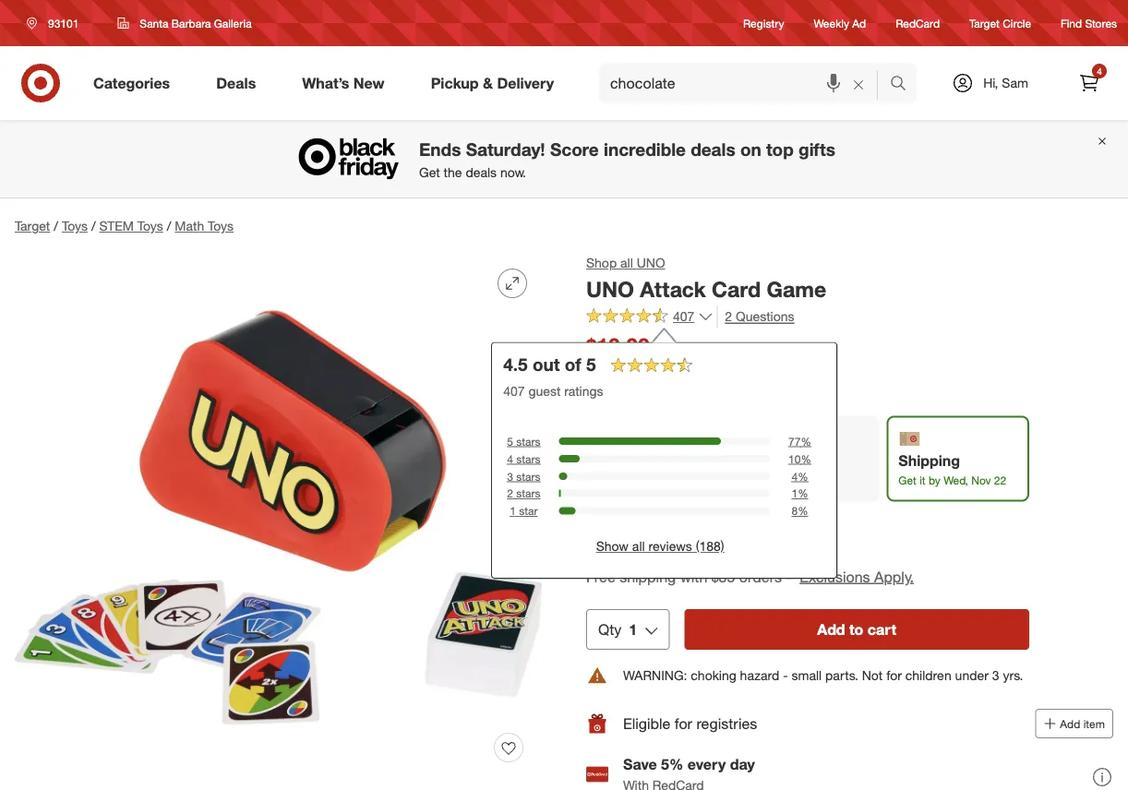 Task type: locate. For each thing, give the bounding box(es) containing it.
toys left stem
[[62, 218, 88, 234]]

0 horizontal spatial it
[[614, 547, 622, 565]]

search button
[[882, 63, 926, 107]]

0 vertical spatial get
[[419, 164, 440, 180]]

2 vertical spatial 4
[[792, 469, 798, 483]]

0 horizontal spatial pickup
[[431, 74, 479, 92]]

add inside add to cart button
[[817, 621, 845, 639]]

1 horizontal spatial 5
[[586, 354, 596, 375]]

warning: choking hazard - small parts. not for children under 3 yrs.
[[623, 668, 1024, 684]]

0 vertical spatial for
[[887, 668, 902, 684]]

hazard
[[740, 668, 780, 684]]

not
[[750, 474, 767, 488], [862, 668, 883, 684]]

delivery
[[497, 74, 554, 92], [750, 453, 806, 471]]

% for 77 %
[[801, 435, 812, 448]]

1 vertical spatial by
[[626, 547, 642, 565]]

pickup inside pickup ready within 2 hours
[[598, 452, 646, 470]]

qty 1
[[598, 621, 637, 639]]

1 stars from the top
[[516, 435, 541, 448]]

2 down "card"
[[725, 309, 732, 325]]

uno down shop
[[586, 276, 634, 302]]

stars up 4 stars
[[516, 435, 541, 448]]

get it by wed, nov 22 free shipping with $35 orders - exclusions apply.
[[586, 547, 914, 586]]

2 stars from the top
[[516, 452, 541, 466]]

0 horizontal spatial target
[[15, 218, 50, 234]]

0 horizontal spatial add
[[817, 621, 845, 639]]

0 horizontal spatial nov
[[684, 547, 710, 565]]

add for add item
[[1060, 717, 1081, 731]]

orders
[[740, 568, 782, 586]]

1 vertical spatial nov
[[684, 547, 710, 565]]

add left the to
[[817, 621, 845, 639]]

% right (
[[688, 364, 698, 378]]

4 stars
[[507, 452, 541, 466]]

of
[[565, 354, 581, 375]]

0 vertical spatial 4
[[1097, 65, 1102, 77]]

0 vertical spatial wed,
[[944, 473, 969, 487]]

0 horizontal spatial not
[[750, 474, 767, 488]]

2 horizontal spatial 4
[[1097, 65, 1102, 77]]

1 vertical spatial 22
[[714, 547, 730, 565]]

for right eligible
[[675, 715, 693, 733]]

0 horizontal spatial wed,
[[646, 547, 679, 565]]

delivery inside delivery not available
[[750, 453, 806, 471]]

target for target / toys / stem toys / math toys
[[15, 218, 50, 234]]

weekly ad link
[[814, 15, 866, 31]]

target / toys / stem toys / math toys
[[15, 218, 234, 234]]

1 up "8"
[[792, 487, 798, 501]]

$10.00
[[586, 333, 650, 359]]

0 vertical spatial add
[[817, 621, 845, 639]]

0 horizontal spatial /
[[54, 218, 58, 234]]

gifts
[[799, 138, 836, 160]]

all right shop
[[621, 255, 633, 271]]

redcard link
[[896, 15, 940, 31]]

1 vertical spatial add
[[1060, 717, 1081, 731]]

shipping get it by wed, nov 22
[[899, 452, 1007, 487]]

out
[[533, 354, 560, 375]]

0 horizontal spatial 5
[[507, 435, 513, 448]]

What can we help you find? suggestions appear below search field
[[599, 63, 895, 103]]

1 horizontal spatial 4
[[792, 469, 798, 483]]

1
[[792, 487, 798, 501], [510, 504, 516, 518], [629, 621, 637, 639]]

purchased
[[624, 383, 685, 399]]

0 vertical spatial 407
[[673, 309, 695, 325]]

cart
[[868, 621, 897, 639]]

3 down 4 stars
[[507, 469, 513, 483]]

eligible for registries
[[623, 715, 757, 733]]

3
[[507, 469, 513, 483], [993, 668, 1000, 684]]

% down 1 %
[[798, 504, 808, 518]]

for left the children in the bottom right of the page
[[887, 668, 902, 684]]

what's new link
[[286, 63, 408, 103]]

0 vertical spatial 5
[[586, 354, 596, 375]]

stars up star
[[516, 487, 541, 501]]

% down 10 %
[[798, 469, 808, 483]]

1 horizontal spatial 2
[[665, 473, 671, 487]]

3 / from the left
[[167, 218, 171, 234]]

pickup & delivery link
[[415, 63, 577, 103]]

nov
[[972, 473, 991, 487], [684, 547, 710, 565]]

hi, sam
[[984, 75, 1029, 91]]

uno
[[637, 255, 665, 271], [586, 276, 634, 302]]

4.5 out of 5
[[503, 354, 596, 375]]

search
[[882, 76, 926, 94]]

22 inside get it by wed, nov 22 free shipping with $35 orders - exclusions apply.
[[714, 547, 730, 565]]

by up shipping
[[626, 547, 642, 565]]

by
[[929, 473, 941, 487], [626, 547, 642, 565]]

add inside add item button
[[1060, 717, 1081, 731]]

4 up 3 stars
[[507, 452, 513, 466]]

1 vertical spatial wed,
[[646, 547, 679, 565]]

1 vertical spatial it
[[614, 547, 622, 565]]

1 horizontal spatial wed,
[[944, 473, 969, 487]]

0 horizontal spatial get
[[419, 164, 440, 180]]

/ right the toys link
[[91, 218, 96, 234]]

deals link
[[201, 63, 279, 103]]

1 vertical spatial for
[[675, 715, 693, 733]]

407 down 'attack'
[[673, 309, 695, 325]]

0 horizontal spatial 22
[[714, 547, 730, 565]]

1 horizontal spatial 407
[[673, 309, 695, 325]]

4 link
[[1069, 63, 1110, 103]]

get down shipping at the right of the page
[[899, 473, 917, 487]]

2 horizontal spatial 2
[[725, 309, 732, 325]]

1 horizontal spatial for
[[887, 668, 902, 684]]

1 vertical spatial 407
[[503, 383, 525, 399]]

stars up 3 stars
[[516, 452, 541, 466]]

pickup
[[431, 74, 479, 92], [598, 452, 646, 470]]

delivery up the available
[[750, 453, 806, 471]]

407 down 4.5
[[503, 383, 525, 399]]

it inside get it by wed, nov 22 free shipping with $35 orders - exclusions apply.
[[614, 547, 622, 565]]

1 horizontal spatial pickup
[[598, 452, 646, 470]]

deals left on
[[691, 138, 736, 160]]

1 left star
[[510, 504, 516, 518]]

math toys link
[[175, 218, 234, 234]]

pickup left the &
[[431, 74, 479, 92]]

0 horizontal spatial toys
[[62, 218, 88, 234]]

2 horizontal spatial /
[[167, 218, 171, 234]]

1 vertical spatial pickup
[[598, 452, 646, 470]]

$10.00 reg $19.99 sale save $ 9.99 ( 50 % when purchased online
[[586, 333, 723, 399]]

0 vertical spatial -
[[786, 568, 792, 586]]

not left the available
[[750, 474, 767, 488]]

wed, down shipping at the right of the page
[[944, 473, 969, 487]]

5
[[586, 354, 596, 375], [507, 435, 513, 448]]

game
[[767, 276, 827, 302]]

0 vertical spatial all
[[621, 255, 633, 271]]

1 horizontal spatial 3
[[993, 668, 1000, 684]]

0 vertical spatial deals
[[691, 138, 736, 160]]

1 vertical spatial target
[[15, 218, 50, 234]]

all right show
[[632, 538, 645, 555]]

3 toys from the left
[[208, 218, 234, 234]]

0 horizontal spatial uno
[[586, 276, 634, 302]]

day
[[730, 756, 755, 774]]

4
[[1097, 65, 1102, 77], [507, 452, 513, 466], [792, 469, 798, 483]]

target left circle
[[970, 16, 1000, 30]]

0 vertical spatial pickup
[[431, 74, 479, 92]]

1 horizontal spatial deals
[[691, 138, 736, 160]]

93101
[[48, 16, 79, 30]]

- right orders
[[786, 568, 792, 586]]

2 / from the left
[[91, 218, 96, 234]]

all inside shop all uno uno attack card game
[[621, 255, 633, 271]]

0 horizontal spatial 1
[[510, 504, 516, 518]]

get up the free at the right
[[586, 547, 610, 565]]

it down shipping at the right of the page
[[920, 473, 926, 487]]

0 vertical spatial target
[[970, 16, 1000, 30]]

407 for 407
[[673, 309, 695, 325]]

hours
[[674, 473, 702, 487]]

1 horizontal spatial not
[[862, 668, 883, 684]]

score
[[550, 138, 599, 160]]

0 vertical spatial not
[[750, 474, 767, 488]]

show all reviews (188) button
[[596, 537, 725, 556]]

1 vertical spatial 5
[[507, 435, 513, 448]]

uno up 'attack'
[[637, 255, 665, 271]]

weekly
[[814, 16, 850, 30]]

by down shipping at the right of the page
[[929, 473, 941, 487]]

categories link
[[78, 63, 193, 103]]

$
[[642, 364, 648, 378]]

0 horizontal spatial deals
[[466, 164, 497, 180]]

1 horizontal spatial /
[[91, 218, 96, 234]]

50
[[675, 364, 688, 378]]

ad
[[853, 16, 866, 30]]

1 horizontal spatial target
[[970, 16, 1000, 30]]

shipping
[[620, 568, 676, 586]]

1 right the qty
[[629, 621, 637, 639]]

1 horizontal spatial nov
[[972, 473, 991, 487]]

add
[[817, 621, 845, 639], [1060, 717, 1081, 731]]

0 vertical spatial it
[[920, 473, 926, 487]]

% up 4 %
[[801, 452, 812, 466]]

by inside shipping get it by wed, nov 22
[[929, 473, 941, 487]]

not right parts.
[[862, 668, 883, 684]]

1 vertical spatial 1
[[510, 504, 516, 518]]

stars for 5 stars
[[516, 435, 541, 448]]

galleria
[[214, 16, 252, 30]]

22
[[994, 473, 1007, 487], [714, 547, 730, 565]]

2 vertical spatial 1
[[629, 621, 637, 639]]

0 vertical spatial 22
[[994, 473, 1007, 487]]

target left the toys link
[[15, 218, 50, 234]]

1 horizontal spatial add
[[1060, 717, 1081, 731]]

4 down stores on the top right of the page
[[1097, 65, 1102, 77]]

stars
[[516, 435, 541, 448], [516, 452, 541, 466], [516, 469, 541, 483], [516, 487, 541, 501]]

0 horizontal spatial 2
[[507, 487, 513, 501]]

ends saturday! score incredible deals on top gifts get the deals now.
[[419, 138, 836, 180]]

3 left yrs.
[[993, 668, 1000, 684]]

toys
[[62, 218, 88, 234], [137, 218, 163, 234], [208, 218, 234, 234]]

all inside button
[[632, 538, 645, 555]]

0 horizontal spatial 3
[[507, 469, 513, 483]]

add to cart
[[817, 621, 897, 639]]

/ left the toys link
[[54, 218, 58, 234]]

1 horizontal spatial delivery
[[750, 453, 806, 471]]

2 toys from the left
[[137, 218, 163, 234]]

1 horizontal spatial 22
[[994, 473, 1007, 487]]

it up the free at the right
[[614, 547, 622, 565]]

toys right stem
[[137, 218, 163, 234]]

4 stars from the top
[[516, 487, 541, 501]]

nov inside shipping get it by wed, nov 22
[[972, 473, 991, 487]]

save
[[623, 756, 657, 774]]

2 for 2 questions
[[725, 309, 732, 325]]

0 vertical spatial delivery
[[497, 74, 554, 92]]

&
[[483, 74, 493, 92]]

% for 1 %
[[798, 487, 808, 501]]

not inside delivery not available
[[750, 474, 767, 488]]

407 for 407 guest ratings
[[503, 383, 525, 399]]

0 vertical spatial nov
[[972, 473, 991, 487]]

nov inside get it by wed, nov 22 free shipping with $35 orders - exclusions apply.
[[684, 547, 710, 565]]

1 vertical spatial all
[[632, 538, 645, 555]]

barbara
[[172, 16, 211, 30]]

find
[[1061, 16, 1082, 30]]

2 left hours
[[665, 473, 671, 487]]

0 horizontal spatial 4
[[507, 452, 513, 466]]

get left 'the'
[[419, 164, 440, 180]]

% up 10 %
[[801, 435, 812, 448]]

1 horizontal spatial by
[[929, 473, 941, 487]]

0 vertical spatial 3
[[507, 469, 513, 483]]

0 vertical spatial by
[[929, 473, 941, 487]]

1 vertical spatial get
[[899, 473, 917, 487]]

stores
[[1085, 16, 1117, 30]]

22 inside shipping get it by wed, nov 22
[[994, 473, 1007, 487]]

ready
[[598, 473, 630, 487]]

stars down 4 stars
[[516, 469, 541, 483]]

deals right 'the'
[[466, 164, 497, 180]]

3 stars from the top
[[516, 469, 541, 483]]

item
[[1084, 717, 1105, 731]]

5 right the of
[[586, 354, 596, 375]]

2 horizontal spatial toys
[[208, 218, 234, 234]]

407 guest ratings
[[503, 383, 604, 399]]

5 up 4 stars
[[507, 435, 513, 448]]

wed,
[[944, 473, 969, 487], [646, 547, 679, 565]]

4 down the 10 at the bottom right of the page
[[792, 469, 798, 483]]

stars for 3 stars
[[516, 469, 541, 483]]

2 down 3 stars
[[507, 487, 513, 501]]

1 horizontal spatial it
[[920, 473, 926, 487]]

2 horizontal spatial get
[[899, 473, 917, 487]]

find stores link
[[1061, 15, 1117, 31]]

1 horizontal spatial get
[[586, 547, 610, 565]]

0 horizontal spatial by
[[626, 547, 642, 565]]

0 vertical spatial uno
[[637, 255, 665, 271]]

2 horizontal spatial 1
[[792, 487, 798, 501]]

get inside get it by wed, nov 22 free shipping with $35 orders - exclusions apply.
[[586, 547, 610, 565]]

toys right math
[[208, 218, 234, 234]]

0 horizontal spatial 407
[[503, 383, 525, 399]]

1 for 1 %
[[792, 487, 798, 501]]

- left small
[[783, 668, 788, 684]]

pickup & delivery
[[431, 74, 554, 92]]

sale
[[586, 362, 613, 379]]

wed, inside get it by wed, nov 22 free shipping with $35 orders - exclusions apply.
[[646, 547, 679, 565]]

delivery right the &
[[497, 74, 554, 92]]

add left item
[[1060, 717, 1081, 731]]

pickup up ready
[[598, 452, 646, 470]]

1 vertical spatial delivery
[[750, 453, 806, 471]]

hi,
[[984, 75, 999, 91]]

1 horizontal spatial toys
[[137, 218, 163, 234]]

wed, up shipping
[[646, 547, 679, 565]]

find stores
[[1061, 16, 1117, 30]]

% down 4 %
[[798, 487, 808, 501]]

within
[[633, 473, 662, 487]]

0 horizontal spatial delivery
[[497, 74, 554, 92]]

/ left math
[[167, 218, 171, 234]]

1 vertical spatial 4
[[507, 452, 513, 466]]

% for 4 %
[[798, 469, 808, 483]]

407
[[673, 309, 695, 325], [503, 383, 525, 399]]

2 vertical spatial get
[[586, 547, 610, 565]]

0 vertical spatial 1
[[792, 487, 798, 501]]



Task type: describe. For each thing, give the bounding box(es) containing it.
target circle
[[970, 16, 1032, 30]]

get inside shipping get it by wed, nov 22
[[899, 473, 917, 487]]

wed, inside shipping get it by wed, nov 22
[[944, 473, 969, 487]]

by inside get it by wed, nov 22 free shipping with $35 orders - exclusions apply.
[[626, 547, 642, 565]]

parts.
[[826, 668, 859, 684]]

top
[[766, 138, 794, 160]]

reg
[[653, 343, 669, 357]]

- inside get it by wed, nov 22 free shipping with $35 orders - exclusions apply.
[[786, 568, 792, 586]]

warning:
[[623, 668, 687, 684]]

407 link
[[586, 306, 713, 329]]

8 %
[[792, 504, 808, 518]]

ratings
[[564, 383, 604, 399]]

the
[[444, 164, 462, 180]]

% inside "$10.00 reg $19.99 sale save $ 9.99 ( 50 % when purchased online"
[[688, 364, 698, 378]]

shipping
[[899, 452, 960, 470]]

1 for 1 star
[[510, 504, 516, 518]]

1 horizontal spatial 1
[[629, 621, 637, 639]]

what's new
[[302, 74, 385, 92]]

1 toys from the left
[[62, 218, 88, 234]]

1 %
[[792, 487, 808, 501]]

when
[[586, 383, 620, 399]]

delivery not available
[[750, 453, 813, 488]]

stars for 2 stars
[[516, 487, 541, 501]]

1 star
[[510, 504, 538, 518]]

get inside ends saturday! score incredible deals on top gifts get the deals now.
[[419, 164, 440, 180]]

apply.
[[874, 568, 914, 586]]

pickup for ready
[[598, 452, 646, 470]]

pickup ready within 2 hours
[[598, 452, 702, 487]]

add item button
[[1035, 709, 1114, 739]]

stem
[[99, 218, 134, 234]]

5%
[[661, 756, 684, 774]]

5 stars
[[507, 435, 541, 448]]

reviews
[[649, 538, 692, 555]]

stars for 4 stars
[[516, 452, 541, 466]]

registry link
[[743, 15, 784, 31]]

1 horizontal spatial uno
[[637, 255, 665, 271]]

new
[[354, 74, 385, 92]]

math
[[175, 218, 204, 234]]

save 5% every day
[[623, 756, 755, 774]]

1 / from the left
[[54, 218, 58, 234]]

4 for 4 stars
[[507, 452, 513, 466]]

% for 8 %
[[798, 504, 808, 518]]

qty
[[598, 621, 622, 639]]

1 vertical spatial uno
[[586, 276, 634, 302]]

ends
[[419, 138, 461, 160]]

now.
[[500, 164, 526, 180]]

(
[[672, 364, 675, 378]]

4 for 4
[[1097, 65, 1102, 77]]

weekly ad
[[814, 16, 866, 30]]

sam
[[1002, 75, 1029, 91]]

santa barbara galleria button
[[106, 6, 264, 40]]

shop all uno uno attack card game
[[586, 255, 827, 302]]

10 %
[[789, 452, 812, 466]]

it inside shipping get it by wed, nov 22
[[920, 473, 926, 487]]

attack
[[640, 276, 706, 302]]

1 vertical spatial deals
[[466, 164, 497, 180]]

to
[[850, 621, 864, 639]]

all for (188)
[[632, 538, 645, 555]]

add item
[[1060, 717, 1105, 731]]

yrs.
[[1003, 668, 1024, 684]]

under
[[955, 668, 989, 684]]

10
[[789, 452, 801, 466]]

1 vertical spatial not
[[862, 668, 883, 684]]

santa
[[140, 16, 169, 30]]

(188)
[[696, 538, 725, 555]]

add for add to cart
[[817, 621, 845, 639]]

redcard
[[896, 16, 940, 30]]

target circle link
[[970, 15, 1032, 31]]

3 stars
[[507, 469, 541, 483]]

incredible
[[604, 138, 686, 160]]

uno attack card game, 1 of 10 image
[[15, 254, 542, 781]]

93101 button
[[15, 6, 98, 40]]

2 for 2 stars
[[507, 487, 513, 501]]

2 inside pickup ready within 2 hours
[[665, 473, 671, 487]]

target for target circle
[[970, 16, 1000, 30]]

deals
[[216, 74, 256, 92]]

4 for 4 %
[[792, 469, 798, 483]]

4 %
[[792, 469, 808, 483]]

toys link
[[62, 218, 88, 234]]

0 horizontal spatial for
[[675, 715, 693, 733]]

card
[[712, 276, 761, 302]]

9.99
[[648, 364, 669, 378]]

small
[[792, 668, 822, 684]]

1 vertical spatial -
[[783, 668, 788, 684]]

free
[[586, 568, 616, 586]]

all for uno
[[621, 255, 633, 271]]

$35
[[712, 568, 735, 586]]

on
[[741, 138, 762, 160]]

show all reviews (188)
[[596, 538, 725, 555]]

save
[[616, 364, 639, 378]]

santa barbara galleria
[[140, 16, 252, 30]]

registries
[[697, 715, 757, 733]]

target link
[[15, 218, 50, 234]]

children
[[906, 668, 952, 684]]

2 questions link
[[717, 306, 795, 327]]

guest
[[529, 383, 561, 399]]

% for 10 %
[[801, 452, 812, 466]]

8
[[792, 504, 798, 518]]

$19.99
[[672, 343, 705, 357]]

saturday!
[[466, 138, 545, 160]]

online
[[689, 383, 723, 399]]

stem toys link
[[99, 218, 163, 234]]

add to cart button
[[684, 610, 1030, 650]]

pickup for &
[[431, 74, 479, 92]]

4.5
[[503, 354, 528, 375]]

77
[[789, 435, 801, 448]]

choking
[[691, 668, 737, 684]]

1 vertical spatial 3
[[993, 668, 1000, 684]]



Task type: vqa. For each thing, say whether or not it's contained in the screenshot.
the leftmost "Stove"
no



